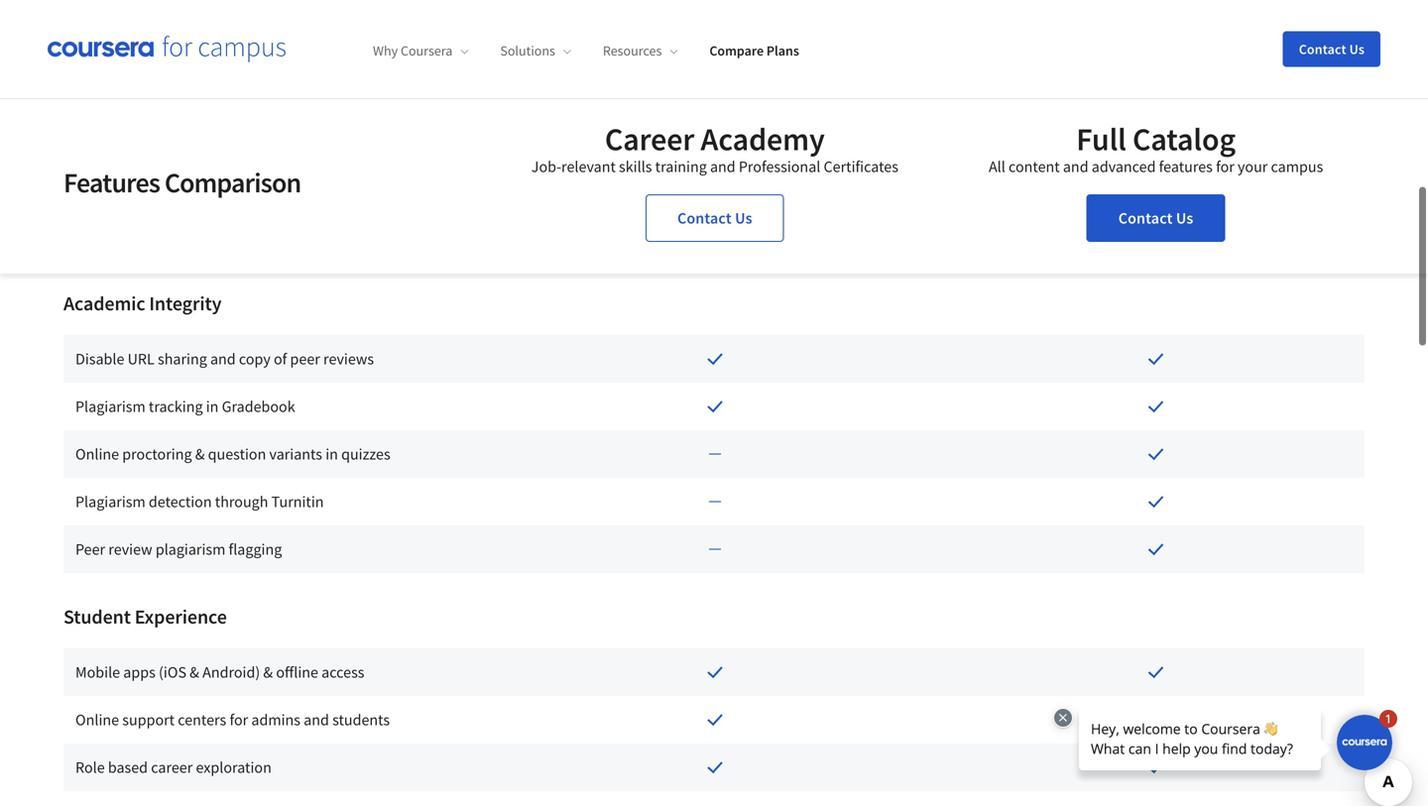 Task type: describe. For each thing, give the bounding box(es) containing it.
integrity
[[149, 291, 222, 316]]

why
[[373, 42, 398, 60]]

features
[[1160, 157, 1213, 177]]

job-based learning
[[64, 73, 230, 98]]

& left the question
[[195, 445, 205, 464]]

through
[[215, 492, 268, 512]]

campus
[[1272, 157, 1324, 177]]

solutions
[[500, 42, 556, 60]]

academic integrity
[[64, 291, 222, 316]]

1 horizontal spatial contact
[[1119, 208, 1173, 228]]

contact us for contact us button
[[1300, 40, 1365, 58]]

sharing
[[158, 349, 207, 369]]

online for online support centers for admins and students
[[75, 710, 119, 730]]

based for role
[[108, 758, 148, 778]]

plagiarism tracking in gradebook
[[75, 397, 295, 417]]

students
[[332, 710, 390, 730]]

ability to set and configure skill goals
[[75, 179, 319, 198]]

peer
[[290, 349, 320, 369]]

contact us for first contact us link from the right
[[1119, 208, 1194, 228]]

android)
[[203, 663, 260, 683]]

role based career exploration
[[75, 758, 272, 778]]

contact us button
[[1284, 31, 1381, 67]]

career academy job-relevant skills training and professional certificates
[[532, 119, 899, 177]]

skills
[[619, 157, 652, 177]]

peer review plagiarism flagging
[[75, 540, 282, 560]]

plagiarism for plagiarism tracking in gradebook
[[75, 397, 146, 417]]

contact inside button
[[1300, 40, 1347, 58]]

and inside career academy job-relevant skills training and professional certificates
[[710, 157, 736, 177]]

0 horizontal spatial in
[[206, 397, 219, 417]]

relevant
[[562, 157, 616, 177]]

full catalog all content and advanced features for your campus
[[989, 119, 1324, 177]]

detection
[[149, 492, 212, 512]]

why coursera
[[373, 42, 453, 60]]

plans
[[767, 42, 800, 60]]

mobile apps (ios & android) & offline access
[[75, 663, 365, 683]]

online for online proctoring & question variants in quizzes
[[75, 445, 119, 464]]

resources
[[603, 42, 662, 60]]

academy
[[701, 119, 825, 159]]

set
[[138, 179, 157, 198]]

career
[[605, 119, 695, 159]]

your
[[1238, 157, 1268, 177]]

career
[[151, 758, 193, 778]]

online proctoring & question variants in quizzes
[[75, 445, 391, 464]]

student
[[64, 605, 131, 630]]

training
[[656, 157, 707, 177]]

for inside full catalog all content and advanced features for your campus
[[1217, 157, 1235, 177]]

quizzes
[[341, 445, 391, 464]]

0 vertical spatial job-
[[64, 73, 101, 98]]

(ios
[[159, 663, 187, 683]]

and inside full catalog all content and advanced features for your campus
[[1064, 157, 1089, 177]]

and left copy
[[210, 349, 236, 369]]

based for job-
[[101, 73, 152, 98]]

coursera for campus image
[[48, 35, 286, 63]]

compare
[[710, 42, 764, 60]]

ability
[[75, 179, 117, 198]]

url
[[128, 349, 155, 369]]

turnitin
[[272, 492, 324, 512]]

support
[[122, 710, 175, 730]]

admins
[[251, 710, 301, 730]]

flagging
[[229, 540, 282, 560]]

us for first contact us link from the right
[[1177, 208, 1194, 228]]

& left the offline
[[263, 663, 273, 683]]



Task type: vqa. For each thing, say whether or not it's contained in the screenshot.
list at bottom containing 1
no



Task type: locate. For each thing, give the bounding box(es) containing it.
student experience
[[64, 605, 227, 630]]

contact us link down features
[[1087, 194, 1226, 242]]

1 vertical spatial job-
[[532, 157, 562, 177]]

in right tracking
[[206, 397, 219, 417]]

configure
[[189, 179, 252, 198]]

based
[[101, 73, 152, 98], [108, 758, 148, 778]]

1 vertical spatial based
[[108, 758, 148, 778]]

us
[[1350, 40, 1365, 58], [735, 208, 753, 228], [1177, 208, 1194, 228]]

plagiarism
[[75, 397, 146, 417], [75, 492, 146, 512]]

mobile
[[75, 663, 120, 683]]

job- left skills in the top left of the page
[[532, 157, 562, 177]]

plagiarism for plagiarism detection through turnitin
[[75, 492, 146, 512]]

contact
[[1300, 40, 1347, 58], [678, 208, 732, 228], [1119, 208, 1173, 228]]

1 horizontal spatial job-
[[532, 157, 562, 177]]

online
[[75, 445, 119, 464], [75, 710, 119, 730]]

proctoring
[[122, 445, 192, 464]]

0 horizontal spatial contact us link
[[646, 194, 785, 242]]

plagiarism down disable
[[75, 397, 146, 417]]

question
[[208, 445, 266, 464]]

0 horizontal spatial job-
[[64, 73, 101, 98]]

us inside contact us button
[[1350, 40, 1365, 58]]

online support centers for admins and students
[[75, 710, 390, 730]]

professional
[[739, 157, 821, 177]]

job- down coursera for campus image
[[64, 73, 101, 98]]

0 vertical spatial based
[[101, 73, 152, 98]]

in left quizzes
[[326, 445, 338, 464]]

tracking
[[149, 397, 203, 417]]

job-
[[64, 73, 101, 98], [532, 157, 562, 177]]

exploration
[[196, 758, 272, 778]]

1 horizontal spatial contact us
[[1119, 208, 1194, 228]]

for
[[1217, 157, 1235, 177], [230, 710, 248, 730]]

learning
[[156, 73, 230, 98]]

0 vertical spatial for
[[1217, 157, 1235, 177]]

compare plans link
[[710, 42, 800, 60]]

0 vertical spatial online
[[75, 445, 119, 464]]

content
[[1009, 157, 1060, 177]]

1 vertical spatial for
[[230, 710, 248, 730]]

offline
[[276, 663, 318, 683]]

advanced
[[1092, 157, 1156, 177]]

goals
[[285, 179, 319, 198]]

apps
[[123, 663, 156, 683]]

plagiarism up review
[[75, 492, 146, 512]]

role
[[75, 758, 105, 778]]

resources link
[[603, 42, 678, 60]]

1 horizontal spatial in
[[326, 445, 338, 464]]

peer
[[75, 540, 105, 560]]

full
[[1077, 119, 1127, 159]]

0 horizontal spatial contact
[[678, 208, 732, 228]]

and right admins
[[304, 710, 329, 730]]

experience
[[135, 605, 227, 630]]

and right set
[[160, 179, 186, 198]]

to
[[121, 179, 134, 198]]

plagiarism
[[156, 540, 226, 560]]

us for 1st contact us link
[[735, 208, 753, 228]]

copy
[[239, 349, 271, 369]]

why coursera link
[[373, 42, 469, 60]]

&
[[195, 445, 205, 464], [190, 663, 199, 683], [263, 663, 273, 683]]

job- inside career academy job-relevant skills training and professional certificates
[[532, 157, 562, 177]]

online down mobile
[[75, 710, 119, 730]]

disable
[[75, 349, 124, 369]]

coursera
[[401, 42, 453, 60]]

contact us for 1st contact us link
[[678, 208, 753, 228]]

comparison
[[165, 165, 301, 200]]

solutions link
[[500, 42, 571, 60]]

1 online from the top
[[75, 445, 119, 464]]

1 contact us link from the left
[[646, 194, 785, 242]]

1 horizontal spatial contact us link
[[1087, 194, 1226, 242]]

0 vertical spatial in
[[206, 397, 219, 417]]

2 horizontal spatial us
[[1350, 40, 1365, 58]]

and right training
[[710, 157, 736, 177]]

contact us link down training
[[646, 194, 785, 242]]

catalog
[[1133, 119, 1236, 159]]

all
[[989, 157, 1006, 177]]

disable url sharing and copy of peer reviews
[[75, 349, 374, 369]]

2 plagiarism from the top
[[75, 492, 146, 512]]

features
[[64, 165, 160, 200]]

2 horizontal spatial contact
[[1300, 40, 1347, 58]]

online left proctoring
[[75, 445, 119, 464]]

contact us link
[[646, 194, 785, 242], [1087, 194, 1226, 242]]

& right the (ios
[[190, 663, 199, 683]]

features comparison
[[64, 165, 301, 200]]

for right centers on the left bottom of page
[[230, 710, 248, 730]]

1 vertical spatial online
[[75, 710, 119, 730]]

compare plans
[[710, 42, 800, 60]]

contact us
[[1300, 40, 1365, 58], [678, 208, 753, 228], [1119, 208, 1194, 228]]

academic
[[64, 291, 145, 316]]

plagiarism detection through turnitin
[[75, 492, 324, 512]]

based down coursera for campus image
[[101, 73, 152, 98]]

skill
[[255, 179, 281, 198]]

0 horizontal spatial for
[[230, 710, 248, 730]]

2 online from the top
[[75, 710, 119, 730]]

and right content
[[1064, 157, 1089, 177]]

gradebook
[[222, 397, 295, 417]]

of
[[274, 349, 287, 369]]

0 horizontal spatial contact us
[[678, 208, 753, 228]]

1 horizontal spatial us
[[1177, 208, 1194, 228]]

contact us inside button
[[1300, 40, 1365, 58]]

variants
[[269, 445, 322, 464]]

access
[[322, 663, 365, 683]]

1 horizontal spatial for
[[1217, 157, 1235, 177]]

in
[[206, 397, 219, 417], [326, 445, 338, 464]]

for left "your"
[[1217, 157, 1235, 177]]

review
[[108, 540, 152, 560]]

2 horizontal spatial contact us
[[1300, 40, 1365, 58]]

1 vertical spatial in
[[326, 445, 338, 464]]

2 contact us link from the left
[[1087, 194, 1226, 242]]

based right role
[[108, 758, 148, 778]]

0 horizontal spatial us
[[735, 208, 753, 228]]

1 vertical spatial plagiarism
[[75, 492, 146, 512]]

centers
[[178, 710, 226, 730]]

and
[[710, 157, 736, 177], [1064, 157, 1089, 177], [160, 179, 186, 198], [210, 349, 236, 369], [304, 710, 329, 730]]

0 vertical spatial plagiarism
[[75, 397, 146, 417]]

us for contact us button
[[1350, 40, 1365, 58]]

1 plagiarism from the top
[[75, 397, 146, 417]]

certificates
[[824, 157, 899, 177]]

reviews
[[324, 349, 374, 369]]



